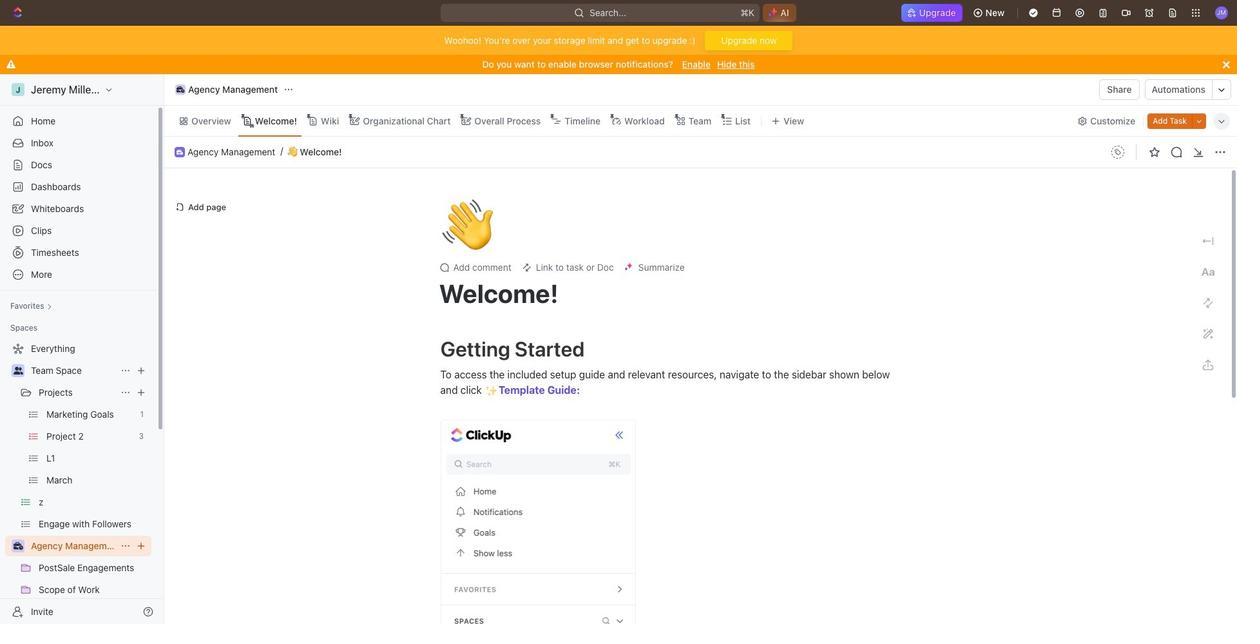 Task type: describe. For each thing, give the bounding box(es) containing it.
jeremy miller's workspace, , element
[[12, 83, 24, 96]]



Task type: vqa. For each thing, say whether or not it's contained in the screenshot.
business time image
yes



Task type: locate. For each thing, give the bounding box(es) containing it.
sidebar navigation
[[0, 74, 167, 624]]

0 vertical spatial business time image
[[177, 149, 183, 155]]

business time image inside tree
[[13, 542, 23, 550]]

1 horizontal spatial business time image
[[177, 149, 183, 155]]

business time image
[[177, 149, 183, 155], [13, 542, 23, 550]]

0 horizontal spatial business time image
[[13, 542, 23, 550]]

tree
[[5, 338, 152, 624]]

business time image
[[176, 86, 185, 93]]

tree inside sidebar navigation
[[5, 338, 152, 624]]

dropdown menu image
[[1108, 142, 1129, 162]]

user group image
[[13, 367, 23, 375]]

1 vertical spatial business time image
[[13, 542, 23, 550]]



